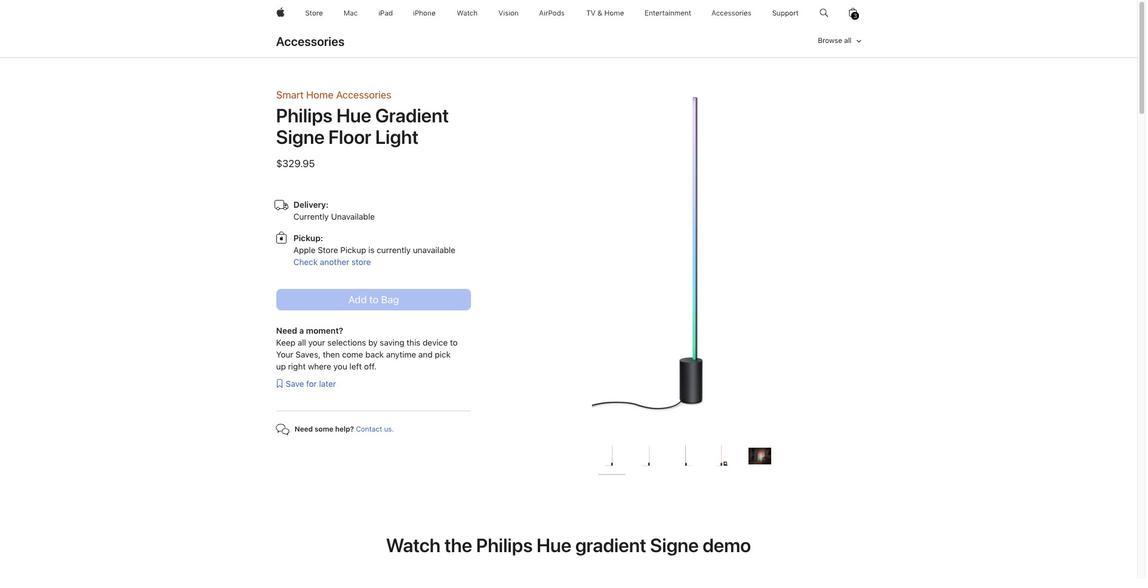 Task type: locate. For each thing, give the bounding box(es) containing it.
all inside need a moment? keep all your selections by saving this device to your saves, then come back anytime and pick up right where you left off.
[[298, 338, 306, 348]]

all
[[845, 36, 852, 45], [298, 338, 306, 348]]

back
[[366, 350, 384, 360]]

gallery group
[[520, 88, 1147, 475]]

1 horizontal spatial hue
[[537, 534, 572, 557]]

signe inside smart home accessories philips hue gradient signe floor light
[[276, 126, 325, 149]]

signe
[[276, 126, 325, 149], [651, 534, 699, 557]]

chat image
[[275, 422, 290, 437]]

some
[[315, 425, 334, 434]]

currently
[[294, 212, 329, 222]]

0 horizontal spatial signe
[[276, 126, 325, 149]]

help?
[[335, 425, 354, 434]]

0 vertical spatial signe
[[276, 126, 325, 149]]

tab list
[[598, 433, 783, 475]]

airpods image
[[539, 0, 565, 26]]

us.
[[384, 425, 394, 434]]

the
[[445, 534, 473, 557]]

1 vertical spatial philips
[[476, 534, 533, 557]]

hue left light
[[337, 105, 372, 127]]

hue left gradient
[[537, 534, 572, 557]]

need inside need a moment? keep all your selections by saving this device to your saves, then come back anytime and pick up right where you left off.
[[276, 326, 297, 336]]

all right browse
[[845, 36, 852, 45]]

pickup:
[[294, 234, 323, 243]]

your
[[276, 350, 293, 360]]

up
[[276, 362, 286, 371]]

0 vertical spatial all
[[845, 36, 852, 45]]

right
[[288, 362, 306, 371]]

1 vertical spatial need
[[295, 425, 313, 434]]

hue inside smart home accessories philips hue gradient signe floor light
[[337, 105, 372, 127]]

need
[[276, 326, 297, 336], [295, 425, 313, 434]]

1 vertical spatial accessories
[[336, 89, 391, 101]]

completely dimmable, the gradient floor light gives you a choice of more than 16 million colors. image
[[672, 442, 700, 470]]

browse all
[[818, 36, 852, 45]]

accessories link
[[276, 34, 345, 52]]

selections
[[327, 338, 366, 348]]

accessories inside local navigation
[[276, 34, 345, 49]]

accessories right home
[[336, 89, 391, 101]]

need for need a moment? keep all your selections by saving this device to your saves, then come back anytime and pick up right where you left off.
[[276, 326, 297, 336]]

floor
[[329, 126, 372, 149]]

vision image
[[498, 0, 519, 26]]

all down a
[[298, 338, 306, 348]]

0 vertical spatial need
[[276, 326, 297, 336]]

save
[[286, 379, 304, 388]]

hue
[[337, 105, 372, 127], [537, 534, 572, 557]]

1 horizontal spatial all
[[845, 36, 852, 45]]

smart home accessories philips hue gradient signe floor light
[[276, 89, 449, 149]]

signe left demo
[[651, 534, 699, 557]]

accessories
[[276, 34, 345, 49], [336, 89, 391, 101]]

left
[[350, 362, 362, 371]]

off.
[[364, 362, 377, 371]]

accessories inside smart home accessories philips hue gradient signe floor light
[[336, 89, 391, 101]]

iphone image
[[413, 0, 436, 26]]

$329.95
[[276, 158, 315, 170]]

0 horizontal spatial philips
[[276, 105, 333, 127]]

entertainment image
[[645, 0, 691, 26]]

0 vertical spatial hue
[[337, 105, 372, 127]]

delivery: currently unavailable
[[294, 200, 375, 222]]

philips down smart
[[276, 105, 333, 127]]

need a moment? keep all your selections by saving this device to your saves, then come back anytime and pick up right where you left off.
[[276, 326, 458, 371]]

need up keep
[[276, 326, 297, 336]]

by
[[368, 338, 378, 348]]

1 horizontal spatial signe
[[651, 534, 699, 557]]

need left "some"
[[295, 425, 313, 434]]

to
[[450, 338, 458, 348]]

tv and home image
[[586, 0, 625, 26]]

device
[[423, 338, 448, 348]]

tab list inside gallery 'group'
[[598, 433, 783, 475]]

philips right the
[[476, 534, 533, 557]]

watch the philips hue gradient signe demo
[[386, 534, 751, 557]]

come
[[342, 350, 363, 360]]

accessories image
[[712, 0, 752, 26]]

boxtruck image
[[274, 198, 289, 213]]

keep
[[276, 338, 296, 348]]

is
[[368, 245, 375, 255]]

where
[[308, 362, 331, 371]]

apple
[[294, 245, 316, 255]]

for
[[306, 379, 317, 388]]

your
[[308, 338, 325, 348]]

0 vertical spatial philips
[[276, 105, 333, 127]]

accessories down store icon
[[276, 34, 345, 49]]

0 vertical spatial accessories
[[276, 34, 345, 49]]

delivery:
[[294, 200, 329, 210]]

0 horizontal spatial hue
[[337, 105, 372, 127]]

anytime
[[386, 350, 416, 360]]

another
[[320, 257, 349, 267]]

save for later
[[286, 379, 336, 388]]

signe up $329.95
[[276, 126, 325, 149]]

all inside button
[[845, 36, 852, 45]]

0 horizontal spatial all
[[298, 338, 306, 348]]

the philips hue gradient signe floor light blends multiple colors to paint the walls with a unique gradient of light. image
[[598, 442, 626, 470]]

philips
[[276, 105, 333, 127], [476, 534, 533, 557]]

1 vertical spatial all
[[298, 338, 306, 348]]



Task type: vqa. For each thing, say whether or not it's contained in the screenshot.
the middle The Support
no



Task type: describe. For each thing, give the bounding box(es) containing it.
contact us. link
[[356, 425, 394, 434]]

and
[[418, 350, 433, 360]]

smart
[[276, 89, 304, 101]]

hue app on iphone or ipad lets you tune your light to the perfect shade and brightness. image
[[709, 442, 737, 470]]

light
[[376, 126, 419, 149]]

1 vertical spatial hue
[[537, 534, 572, 557]]

later
[[319, 379, 336, 388]]

pick
[[435, 350, 451, 360]]

check
[[294, 257, 318, 267]]

pickup: apple store pickup is currently unavailable check another store
[[294, 234, 456, 267]]

demo
[[703, 534, 751, 557]]

store image
[[305, 0, 323, 26]]

check another store button
[[294, 256, 371, 268]]

the floor light and the hue app help you create dynamic scenes to set the perfect mood. image
[[746, 442, 774, 470]]

support image
[[773, 0, 799, 26]]

this
[[407, 338, 421, 348]]

store
[[352, 257, 371, 267]]

browse
[[818, 36, 843, 45]]

applestorepickup image
[[274, 231, 289, 246]]

browse all button
[[818, 30, 861, 51]]

a
[[299, 326, 304, 336]]

moment?
[[306, 326, 343, 336]]

local navigation
[[0, 26, 1138, 57]]

apple image
[[276, 0, 285, 26]]

currently
[[377, 245, 411, 255]]

watch
[[386, 534, 441, 557]]

unavailable
[[413, 245, 456, 255]]

1 vertical spatial signe
[[651, 534, 699, 557]]

store
[[318, 245, 338, 255]]

gradient
[[375, 105, 449, 127]]

pickup
[[340, 245, 366, 255]]

the philips hue gradient signe floor light blends multiple colors to paint the walls with a unique gradient of light. image
[[520, 88, 861, 429]]

slim and stylish, the philips hue gradient floor light blends in seamlessly with your home decor. image
[[635, 442, 663, 470]]

watch image
[[457, 0, 478, 26]]

save for later button
[[273, 377, 336, 390]]

bookmark image
[[273, 377, 286, 390]]

need for need some help? contact us.
[[295, 425, 313, 434]]

mac image
[[344, 0, 358, 26]]

saves,
[[296, 350, 321, 360]]

philips inside smart home accessories philips hue gradient signe floor light
[[276, 105, 333, 127]]

home
[[306, 89, 334, 101]]

saving
[[380, 338, 404, 348]]

need some help? contact us.
[[295, 425, 394, 434]]

you
[[334, 362, 347, 371]]

search apple.com image
[[820, 0, 829, 26]]

1 horizontal spatial philips
[[476, 534, 533, 557]]

contact
[[356, 425, 382, 434]]

then
[[323, 350, 340, 360]]

gradient
[[576, 534, 647, 557]]

unavailable
[[331, 212, 375, 222]]

shopping bag with item count : 3 image
[[849, 0, 858, 26]]

ipad image
[[378, 0, 393, 26]]



